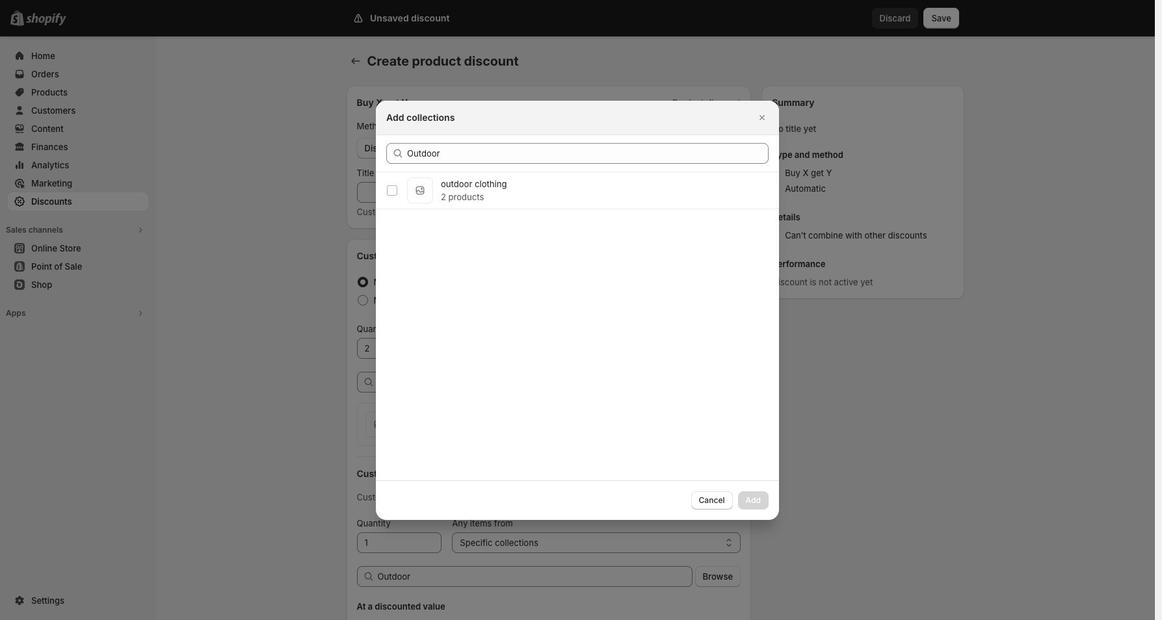 Task type: describe. For each thing, give the bounding box(es) containing it.
shopify image
[[26, 13, 66, 26]]



Task type: locate. For each thing, give the bounding box(es) containing it.
Search collections text field
[[407, 143, 769, 164]]

dialog
[[0, 101, 1155, 520]]



Task type: vqa. For each thing, say whether or not it's contained in the screenshot.
MONTHS.
no



